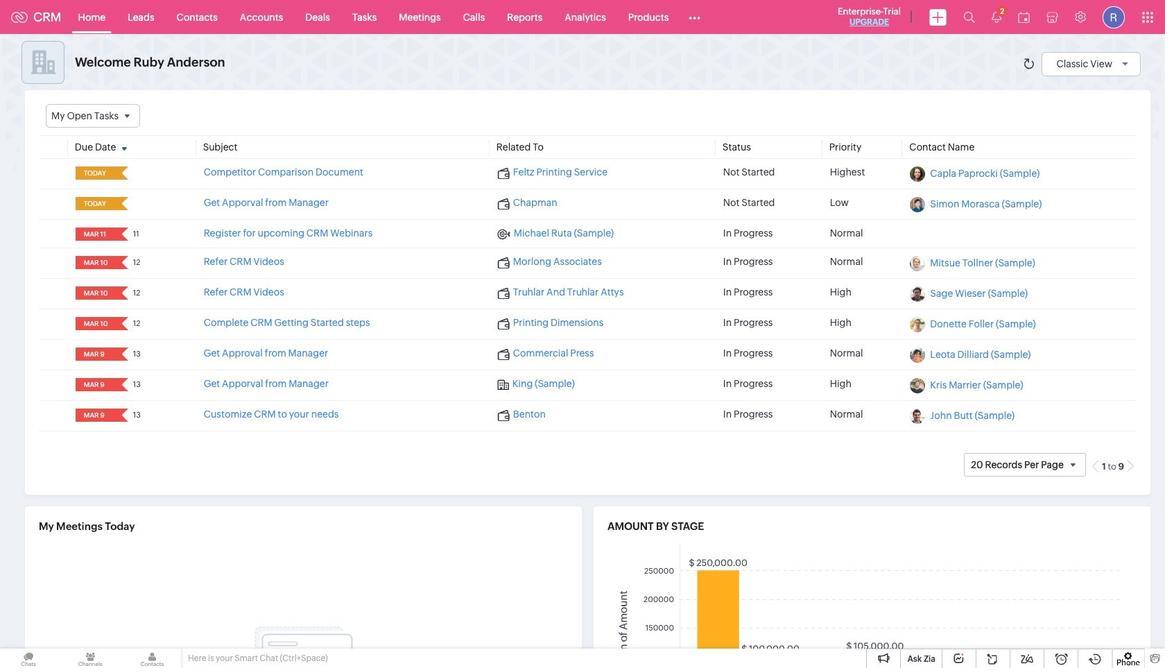 Task type: vqa. For each thing, say whether or not it's contained in the screenshot.
from
no



Task type: locate. For each thing, give the bounding box(es) containing it.
late by  days image
[[116, 169, 133, 177], [116, 199, 133, 208]]

Other Modules field
[[680, 6, 710, 28]]

calendar image
[[1019, 11, 1031, 23]]

0 vertical spatial late by  days image
[[116, 169, 133, 177]]

signals element
[[984, 0, 1010, 34]]

None field
[[46, 104, 140, 128], [80, 167, 112, 180], [80, 197, 112, 210], [80, 228, 112, 241], [80, 256, 112, 269], [80, 287, 112, 300], [80, 317, 112, 330], [80, 348, 112, 361], [80, 378, 112, 392], [80, 409, 112, 422], [46, 104, 140, 128], [80, 167, 112, 180], [80, 197, 112, 210], [80, 228, 112, 241], [80, 256, 112, 269], [80, 287, 112, 300], [80, 317, 112, 330], [80, 348, 112, 361], [80, 378, 112, 392], [80, 409, 112, 422]]

1 vertical spatial late by  days image
[[116, 199, 133, 208]]

1 late by  days image from the top
[[116, 169, 133, 177]]

search image
[[964, 11, 976, 23]]

profile element
[[1095, 0, 1134, 34]]

2 late by  days image from the top
[[116, 199, 133, 208]]

chats image
[[0, 649, 57, 668]]



Task type: describe. For each thing, give the bounding box(es) containing it.
channels image
[[62, 649, 119, 668]]

create menu image
[[930, 9, 947, 25]]

logo image
[[11, 11, 28, 23]]

profile image
[[1103, 6, 1126, 28]]

search element
[[956, 0, 984, 34]]

contacts image
[[124, 649, 181, 668]]

create menu element
[[922, 0, 956, 34]]



